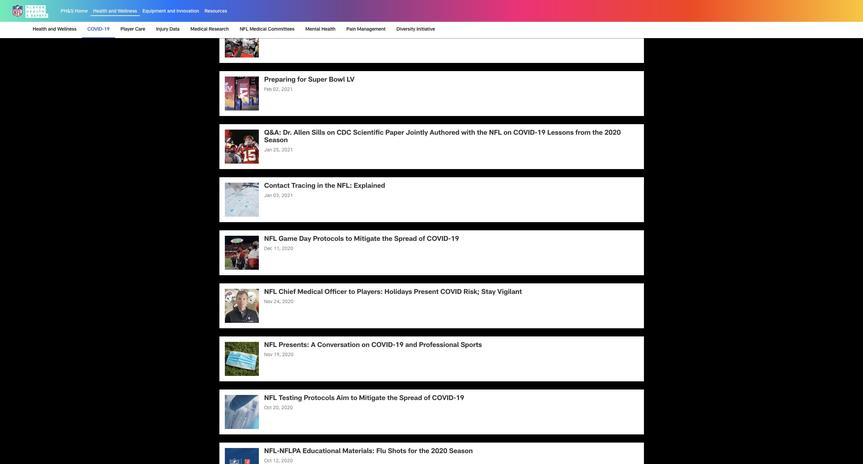 Task type: describe. For each thing, give the bounding box(es) containing it.
the nfl logo is seen on the u.s. bank stadium field before an nfl football game between the minnesota vikings and the atlanta falcons, sunday, oct. 18, 2020, in minneapolis. (ap photo/charlie neibergall) image
[[225, 0, 259, 5]]

0 horizontal spatial medical
[[191, 27, 208, 32]]

home
[[75, 9, 88, 14]]

0 vertical spatial protocols
[[313, 236, 344, 243]]

contact
[[264, 183, 290, 190]]

injury data
[[156, 27, 180, 32]]

05,
[[273, 34, 280, 39]]

19 inside banner
[[104, 27, 110, 32]]

innovation
[[177, 9, 199, 14]]

nfl for nfl medical committees
[[240, 27, 249, 32]]

contact tracing in the nfl: explained
[[264, 183, 385, 190]]

jointly
[[406, 130, 428, 137]]

player care
[[121, 27, 145, 32]]

wyche explains importance of nfl's contact tracing amid covid-19 pandemic image
[[225, 183, 259, 217]]

from inside q&a: dr. allen sills on cdc scientific paper jointly authored with the nfl on covid-19 lessons from the 2020 season
[[576, 130, 591, 137]]

nfl game day protocols to mitigate the spread of covid-19
[[264, 236, 459, 243]]

2 horizontal spatial health
[[322, 27, 336, 32]]

dr.
[[283, 130, 292, 137]]

to for protocols
[[346, 236, 352, 243]]

wellness for the rightmost health and wellness link
[[118, 9, 137, 14]]

oct 20, 2020
[[264, 406, 293, 411]]

tampa bay buccaneers head coach bruce arians holds the george halas trophy with head coach bruce arians following the nfl nfc championship football game against the green bay packers on sunday, january 24, 2021 in green bay, wisconsin. (ryan kang/nfl) image
[[225, 24, 259, 58]]

nfl-
[[264, 449, 280, 456]]

and left the professional
[[406, 343, 418, 349]]

committees
[[268, 27, 295, 32]]

pain
[[347, 27, 356, 32]]

preparing
[[264, 77, 296, 84]]

injury
[[156, 27, 168, 32]]

25,
[[273, 148, 281, 153]]

cdc
[[337, 130, 352, 137]]

of for nfl game day protocols to mitigate the spread of covid-19
[[419, 236, 425, 243]]

health for bottom health and wellness link
[[33, 27, 47, 32]]

and down player health and safety logo
[[48, 27, 56, 32]]

shots
[[388, 449, 407, 456]]

nfl presents: key takeaways from the cdc's mmwr on covid-19 lessons from the 2020 season
[[264, 24, 580, 31]]

02,
[[273, 88, 280, 92]]

presents: for a
[[279, 343, 309, 349]]

mental health link
[[303, 22, 339, 37]]

sills
[[312, 130, 325, 137]]

q&a:
[[264, 130, 281, 137]]

game
[[279, 236, 298, 243]]

management
[[357, 27, 386, 32]]

nfl-nflpa educational materials: flu shots for the 2020 season
[[264, 449, 473, 456]]

health for the rightmost health and wellness link
[[93, 9, 107, 14]]

0 vertical spatial lessons
[[481, 24, 508, 31]]

ph&s home link
[[61, 9, 88, 14]]

wellness for bottom health and wellness link
[[57, 27, 77, 32]]

1 horizontal spatial medical
[[250, 27, 267, 32]]

nfl inside q&a: dr. allen sills on cdc scientific paper jointly authored with the nfl on covid-19 lessons from the 2020 season
[[489, 130, 502, 137]]

sports
[[461, 343, 482, 349]]

research
[[209, 27, 229, 32]]

nfl chief medical officer to players: holidays present covid risk; stay vigilant
[[264, 289, 522, 296]]

11,
[[274, 247, 281, 252]]

tracing
[[292, 183, 316, 190]]

jan for q&a: dr. allen sills on cdc scientific paper jointly authored with the nfl on covid-19 lessons from the 2020 season
[[264, 148, 272, 153]]

q&a: dr. allen sills on cdc scientific paper jointly authored with the nfl on covid-19 lessons from the 2020 season
[[264, 130, 621, 144]]

nfl for nfl presents: a conversation on covid-19 and professional sports
[[264, 343, 277, 349]]

present
[[414, 289, 439, 296]]

of for nfl testing protocols aim to mitigate the spread of covid-19
[[424, 396, 431, 403]]

medical research link
[[188, 22, 232, 37]]

resources
[[205, 9, 227, 14]]

and up covid-19
[[109, 9, 117, 14]]

with
[[462, 130, 476, 137]]

phs - game day protocols image
[[225, 236, 259, 270]]

health and wellness for the rightmost health and wellness link
[[93, 9, 137, 14]]

2021 for dr.
[[282, 148, 293, 153]]

phs - super bowl lv video screenshot image
[[225, 77, 259, 111]]

professional
[[419, 343, 459, 349]]

materials:
[[343, 449, 375, 456]]

paper
[[386, 130, 404, 137]]

season inside q&a: dr. allen sills on cdc scientific paper jointly authored with the nfl on covid-19 lessons from the 2020 season
[[264, 138, 288, 144]]

presents: for key
[[279, 24, 309, 31]]

educational
[[303, 449, 341, 456]]

jan 25, 2021
[[264, 148, 293, 153]]

players:
[[357, 289, 383, 296]]

dec
[[264, 247, 273, 252]]

feb for nfl
[[264, 34, 272, 39]]

and left innovation
[[167, 9, 175, 14]]

covid- inside q&a: dr. allen sills on cdc scientific paper jointly authored with the nfl on covid-19 lessons from the 2020 season
[[514, 130, 538, 137]]

chief
[[279, 289, 296, 296]]

screen shot 2020-11-24 at 7.44.12 pm image
[[225, 289, 259, 323]]

stay
[[482, 289, 496, 296]]

0 horizontal spatial from
[[361, 24, 377, 31]]

24,
[[274, 300, 281, 305]]

care
[[135, 27, 145, 32]]

pain management
[[347, 27, 386, 32]]

resources link
[[205, 9, 227, 14]]

preparing for super bowl lv
[[264, 77, 355, 84]]

in
[[317, 183, 323, 190]]

player
[[121, 27, 134, 32]]

03,
[[273, 194, 281, 199]]

covid-19 link
[[85, 22, 112, 37]]

risk;
[[464, 289, 480, 296]]

feb for preparing
[[264, 88, 272, 92]]

authored
[[430, 130, 460, 137]]

covid- inside banner
[[87, 27, 104, 32]]

a
[[311, 343, 316, 349]]

1 vertical spatial for
[[408, 449, 418, 456]]

mental health
[[306, 27, 336, 32]]

testing
[[279, 396, 302, 403]]

1 horizontal spatial from
[[509, 24, 525, 31]]

to for aim
[[351, 396, 358, 403]]



Task type: locate. For each thing, give the bounding box(es) containing it.
player care link
[[118, 22, 148, 37]]

flu
[[377, 449, 386, 456]]

1 horizontal spatial health and wellness link
[[93, 9, 137, 14]]

nflpa
[[280, 449, 301, 456]]

officer
[[325, 289, 347, 296]]

bowl
[[329, 77, 345, 84]]

for left "super"
[[297, 77, 307, 84]]

player health and safety logo image
[[11, 3, 50, 19]]

12,
[[273, 459, 280, 464]]

nfl right research
[[240, 27, 249, 32]]

0 vertical spatial health and wellness link
[[93, 9, 137, 14]]

aim
[[337, 396, 349, 403]]

feb left 02,
[[264, 88, 272, 92]]

lv
[[347, 77, 355, 84]]

1 vertical spatial to
[[349, 289, 355, 296]]

equipment and innovation link
[[143, 9, 199, 14]]

3 2021 from the top
[[282, 148, 293, 153]]

super
[[308, 77, 327, 84]]

covid
[[441, 289, 462, 296]]

banner containing ph&s home
[[0, 0, 864, 38]]

cdc's
[[390, 24, 411, 31]]

wellness up player
[[118, 9, 137, 14]]

mitigate for protocols
[[354, 236, 381, 243]]

oct
[[264, 406, 272, 411], [264, 459, 272, 464]]

1 horizontal spatial health and wellness
[[93, 9, 137, 14]]

0 horizontal spatial for
[[297, 77, 307, 84]]

0 vertical spatial wellness
[[118, 9, 137, 14]]

1 horizontal spatial wellness
[[118, 9, 137, 14]]

1 vertical spatial presents:
[[279, 343, 309, 349]]

2 oct from the top
[[264, 459, 272, 464]]

0 vertical spatial feb
[[264, 34, 272, 39]]

1 2021 from the top
[[282, 34, 293, 39]]

presents:
[[279, 24, 309, 31], [279, 343, 309, 349]]

oct left 20,
[[264, 406, 272, 411]]

1 vertical spatial health and wellness
[[33, 27, 77, 32]]

jan left 03,
[[264, 194, 272, 199]]

nov 24, 2020
[[264, 300, 294, 305]]

nov left 19,
[[264, 353, 273, 358]]

for right "shots" in the left of the page
[[408, 449, 418, 456]]

0 vertical spatial health and wellness
[[93, 9, 137, 14]]

wellness
[[118, 9, 137, 14], [57, 27, 77, 32]]

presents: up nov 19, 2020
[[279, 343, 309, 349]]

screen shot 2020 10 12 at 5.04.53 pm 1 1024x586 image
[[225, 395, 259, 429]]

0 vertical spatial presents:
[[279, 24, 309, 31]]

1 vertical spatial wellness
[[57, 27, 77, 32]]

from
[[361, 24, 377, 31], [509, 24, 525, 31], [576, 130, 591, 137]]

ph&s home
[[61, 9, 88, 14]]

medical up feb 05, 2021
[[250, 27, 267, 32]]

0 vertical spatial of
[[419, 236, 425, 243]]

20,
[[273, 406, 280, 411]]

medical right the chief
[[298, 289, 323, 296]]

0 vertical spatial mitigate
[[354, 236, 381, 243]]

health up 'covid-19' link
[[93, 9, 107, 14]]

1 vertical spatial oct
[[264, 459, 272, 464]]

1 vertical spatial jan
[[264, 194, 272, 199]]

explained
[[354, 183, 385, 190]]

1 vertical spatial spread
[[400, 396, 422, 403]]

lessons
[[481, 24, 508, 31], [548, 130, 574, 137]]

2021 for presents:
[[282, 34, 293, 39]]

1 vertical spatial of
[[424, 396, 431, 403]]

0 vertical spatial spread
[[394, 236, 417, 243]]

2021 right 03,
[[282, 194, 293, 199]]

medical research
[[191, 27, 229, 32]]

2020
[[538, 24, 555, 31], [605, 130, 621, 137], [282, 247, 293, 252], [282, 300, 294, 305], [282, 353, 294, 358], [281, 406, 293, 411], [431, 449, 448, 456], [281, 459, 293, 464]]

health and wellness up player
[[93, 9, 137, 14]]

key
[[311, 24, 323, 31]]

2021 right 02,
[[282, 88, 293, 92]]

2 2021 from the top
[[282, 88, 293, 92]]

1 vertical spatial lessons
[[548, 130, 574, 137]]

2021 for for
[[282, 88, 293, 92]]

2020 inside q&a: dr. allen sills on cdc scientific paper jointly authored with the nfl on covid-19 lessons from the 2020 season
[[605, 130, 621, 137]]

nfl medical committees
[[240, 27, 295, 32]]

day
[[299, 236, 311, 243]]

0 vertical spatial jan
[[264, 148, 272, 153]]

equipment
[[143, 9, 166, 14]]

jan 03, 2021
[[264, 194, 293, 199]]

nfl up '05,'
[[264, 24, 277, 31]]

1 feb from the top
[[264, 34, 272, 39]]

for
[[297, 77, 307, 84], [408, 449, 418, 456]]

jan for contact tracing in the nfl: explained
[[264, 194, 272, 199]]

screen shot 2020 10 09 at 4.57.21 pm 1024x569 image
[[225, 448, 259, 464]]

19,
[[274, 353, 281, 358]]

health and wellness link down ph&s
[[33, 22, 79, 37]]

1 nov from the top
[[264, 300, 273, 305]]

initiative
[[417, 27, 435, 32]]

feb 05, 2021
[[264, 34, 293, 39]]

jan
[[264, 148, 272, 153], [264, 194, 272, 199]]

spread for nfl game day protocols to mitigate the spread of covid-19
[[394, 236, 417, 243]]

2021 right the 25,
[[282, 148, 293, 153]]

wellness down ph&s
[[57, 27, 77, 32]]

nfl:
[[337, 183, 352, 190]]

health right mental
[[322, 27, 336, 32]]

2 feb from the top
[[264, 88, 272, 92]]

patrick mahomes dons afc championship gear image
[[225, 130, 259, 164]]

nfl up 19,
[[264, 343, 277, 349]]

1 jan from the top
[[264, 148, 272, 153]]

mitigate for aim
[[359, 396, 386, 403]]

oct 12, 2020
[[264, 459, 293, 464]]

oct for nfl
[[264, 406, 272, 411]]

1 vertical spatial season
[[264, 138, 288, 144]]

1 horizontal spatial for
[[408, 449, 418, 456]]

protocols right the day at the bottom of page
[[313, 236, 344, 243]]

0 horizontal spatial health and wellness link
[[33, 22, 79, 37]]

covid-19
[[87, 27, 110, 32]]

to
[[346, 236, 352, 243], [349, 289, 355, 296], [351, 396, 358, 403]]

4 2021 from the top
[[282, 194, 293, 199]]

banner
[[0, 0, 864, 38]]

vigilant
[[498, 289, 522, 296]]

health and wellness link up player
[[93, 9, 137, 14]]

19
[[471, 24, 479, 31], [104, 27, 110, 32], [538, 130, 546, 137], [451, 236, 459, 243], [396, 343, 404, 349], [456, 396, 465, 403]]

2021 for tracing
[[282, 194, 293, 199]]

protocols left aim at the bottom left of the page
[[304, 396, 335, 403]]

mmwr
[[412, 24, 436, 31]]

2 horizontal spatial from
[[576, 130, 591, 137]]

nfl right with
[[489, 130, 502, 137]]

2 vertical spatial season
[[449, 449, 473, 456]]

1 vertical spatial nov
[[264, 353, 273, 358]]

nfl presents: a conversation on covid-19 and professional sports
[[264, 343, 482, 349]]

nfl medical committees link
[[237, 22, 297, 37]]

jan left the 25,
[[264, 148, 272, 153]]

nfl
[[264, 24, 277, 31], [240, 27, 249, 32], [489, 130, 502, 137], [264, 236, 277, 243], [264, 289, 277, 296], [264, 343, 277, 349], [264, 396, 277, 403]]

oct for nfl-
[[264, 459, 272, 464]]

nfl up 24,
[[264, 289, 277, 296]]

diversity initiative
[[397, 27, 435, 32]]

diversity initiative link
[[394, 22, 438, 37]]

1 presents: from the top
[[279, 24, 309, 31]]

health and wellness for bottom health and wellness link
[[33, 27, 77, 32]]

presents: up feb 05, 2021
[[279, 24, 309, 31]]

1 horizontal spatial lessons
[[548, 130, 574, 137]]

equipment and innovation
[[143, 9, 199, 14]]

nov for nfl presents: a conversation on covid-19 and professional sports
[[264, 353, 273, 358]]

nfl for nfl chief medical officer to players: holidays present covid risk; stay vigilant
[[264, 289, 277, 296]]

nov left 24,
[[264, 300, 273, 305]]

nfl testing protocols aim to mitigate the spread of covid-19
[[264, 396, 465, 403]]

0 vertical spatial season
[[556, 24, 580, 31]]

0 horizontal spatial health and wellness
[[33, 27, 77, 32]]

nfl up 20,
[[264, 396, 277, 403]]

holidays
[[385, 289, 412, 296]]

data
[[170, 27, 180, 32]]

2 jan from the top
[[264, 194, 272, 199]]

nov for nfl chief medical officer to players: holidays present covid risk; stay vigilant
[[264, 300, 273, 305]]

2021 down committees
[[282, 34, 293, 39]]

nfl for nfl testing protocols aim to mitigate the spread of covid-19
[[264, 396, 277, 403]]

1 oct from the top
[[264, 406, 272, 411]]

health and wellness down ph&s
[[33, 27, 77, 32]]

feb
[[264, 34, 272, 39], [264, 88, 272, 92]]

takeaways
[[325, 24, 360, 31]]

feb down nfl medical committees
[[264, 34, 272, 39]]

scientific
[[353, 130, 384, 137]]

nov
[[264, 300, 273, 305], [264, 353, 273, 358]]

nov 19, 2020
[[264, 353, 294, 358]]

2 horizontal spatial season
[[556, 24, 580, 31]]

shutterstock_1759373204 image
[[225, 342, 259, 376]]

1 horizontal spatial health
[[93, 9, 107, 14]]

2 horizontal spatial medical
[[298, 289, 323, 296]]

0 vertical spatial for
[[297, 77, 307, 84]]

1 horizontal spatial season
[[449, 449, 473, 456]]

2021
[[282, 34, 293, 39], [282, 88, 293, 92], [282, 148, 293, 153], [282, 194, 293, 199]]

nfl for nfl presents: key takeaways from the cdc's mmwr on covid-19 lessons from the 2020 season
[[264, 24, 277, 31]]

injury data link
[[154, 22, 182, 37]]

0 vertical spatial to
[[346, 236, 352, 243]]

health down player health and safety logo
[[33, 27, 47, 32]]

allen
[[294, 130, 310, 137]]

1 vertical spatial feb
[[264, 88, 272, 92]]

0 vertical spatial oct
[[264, 406, 272, 411]]

0 horizontal spatial wellness
[[57, 27, 77, 32]]

19 inside q&a: dr. allen sills on cdc scientific paper jointly authored with the nfl on covid-19 lessons from the 2020 season
[[538, 130, 546, 137]]

covid-
[[447, 24, 471, 31], [87, 27, 104, 32], [514, 130, 538, 137], [427, 236, 451, 243], [372, 343, 396, 349], [432, 396, 456, 403]]

diversity
[[397, 27, 416, 32]]

to for officer
[[349, 289, 355, 296]]

1 vertical spatial mitigate
[[359, 396, 386, 403]]

lessons inside q&a: dr. allen sills on cdc scientific paper jointly authored with the nfl on covid-19 lessons from the 2020 season
[[548, 130, 574, 137]]

0 vertical spatial nov
[[264, 300, 273, 305]]

pain management link
[[344, 22, 389, 37]]

health
[[93, 9, 107, 14], [33, 27, 47, 32], [322, 27, 336, 32]]

1 vertical spatial health and wellness link
[[33, 22, 79, 37]]

0 horizontal spatial season
[[264, 138, 288, 144]]

conversation
[[317, 343, 360, 349]]

oct left 12,
[[264, 459, 272, 464]]

medical left research
[[191, 27, 208, 32]]

mitigate
[[354, 236, 381, 243], [359, 396, 386, 403]]

nfl up dec
[[264, 236, 277, 243]]

0 horizontal spatial health
[[33, 27, 47, 32]]

2 presents: from the top
[[279, 343, 309, 349]]

1 vertical spatial protocols
[[304, 396, 335, 403]]

spread for nfl testing protocols aim to mitigate the spread of covid-19
[[400, 396, 422, 403]]

2 nov from the top
[[264, 353, 273, 358]]

0 horizontal spatial lessons
[[481, 24, 508, 31]]

spread
[[394, 236, 417, 243], [400, 396, 422, 403]]

nfl for nfl game day protocols to mitigate the spread of covid-19
[[264, 236, 277, 243]]

dec 11, 2020
[[264, 247, 293, 252]]

2 vertical spatial to
[[351, 396, 358, 403]]



Task type: vqa. For each thing, say whether or not it's contained in the screenshot.


